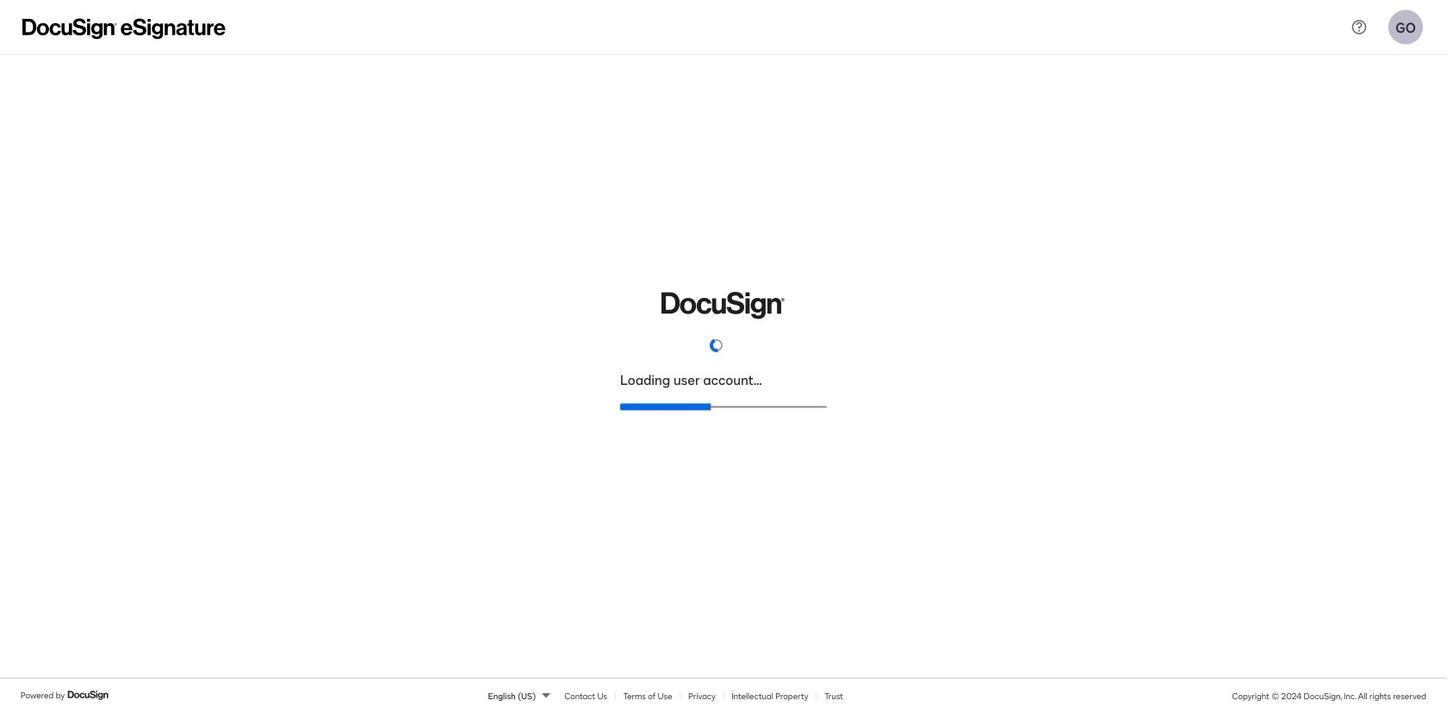 Task type: vqa. For each thing, say whether or not it's contained in the screenshot.
Account element
no



Task type: locate. For each thing, give the bounding box(es) containing it.
docusign admin image
[[22, 19, 226, 39]]

docusign image
[[662, 285, 786, 326], [662, 285, 786, 326], [67, 689, 110, 702]]



